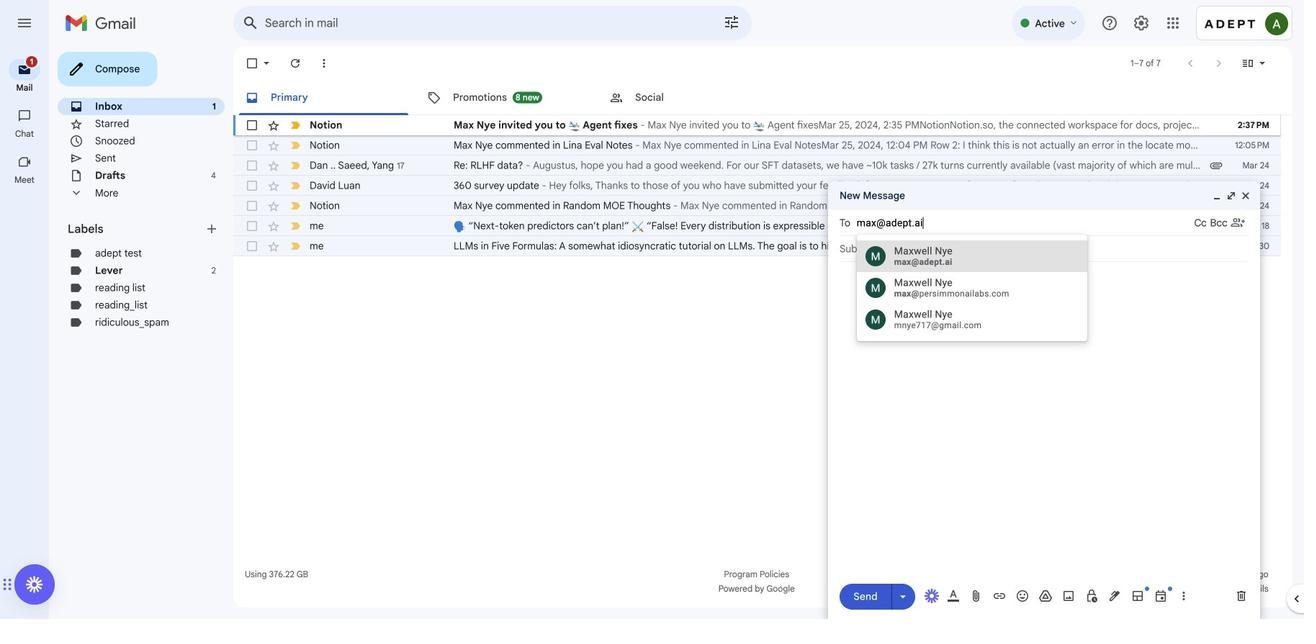 Task type: describe. For each thing, give the bounding box(es) containing it.
toggle confidential mode image
[[1085, 589, 1099, 604]]

search in mail image
[[238, 10, 264, 36]]

set up a time to meet image
[[1154, 589, 1168, 604]]

1 row from the top
[[233, 115, 1281, 135]]

record a loom image
[[26, 576, 43, 593]]

🛬 image
[[568, 120, 581, 132]]

2 row from the top
[[233, 135, 1281, 156]]

has attachment image
[[1209, 158, 1224, 173]]

insert signature image
[[1108, 589, 1122, 604]]

select a layout image
[[1131, 589, 1145, 604]]

7 row from the top
[[233, 236, 1304, 256]]

discard draft ‪(⌘⇧d)‬ image
[[1234, 589, 1249, 604]]

more email options image
[[317, 56, 331, 71]]

pop out image
[[1226, 190, 1237, 202]]

🗣️ image
[[454, 221, 466, 233]]

Message Body text field
[[840, 269, 1249, 569]]

main menu image
[[16, 14, 33, 32]]

more send options image
[[896, 590, 910, 604]]

toggle split pane mode image
[[1241, 56, 1255, 71]]

To recipients text field
[[857, 212, 1194, 235]]

move image
[[2, 576, 7, 593]]

Search in mail text field
[[265, 16, 683, 30]]

⚔️ image
[[632, 221, 644, 233]]

move image
[[7, 576, 12, 593]]

promotions, 8 new messages, tab
[[416, 81, 597, 115]]

insert photo image
[[1062, 589, 1076, 604]]



Task type: locate. For each thing, give the bounding box(es) containing it.
tab list
[[233, 81, 1293, 115]]

Subject field
[[840, 242, 1249, 256]]

insert link ‪(⌘k)‬ image
[[992, 589, 1007, 604]]

minimize image
[[1211, 190, 1223, 202]]

insert emoji ‪(⌘⇧2)‬ image
[[1015, 589, 1030, 604]]

heading
[[0, 82, 49, 94], [0, 128, 49, 140], [0, 174, 49, 186], [68, 222, 205, 236]]

more options image
[[1180, 589, 1188, 604]]

dialog
[[828, 181, 1260, 619]]

navigation
[[0, 46, 50, 619]]

list box
[[857, 241, 1087, 336]]

🛬 image
[[753, 120, 765, 132]]

None checkbox
[[245, 179, 259, 193], [245, 199, 259, 213], [245, 239, 259, 254], [245, 179, 259, 193], [245, 199, 259, 213], [245, 239, 259, 254]]

settings image
[[1133, 14, 1150, 32]]

row
[[233, 115, 1281, 135], [233, 135, 1281, 156], [233, 156, 1281, 176], [233, 176, 1281, 196], [233, 196, 1281, 216], [233, 216, 1304, 236], [233, 236, 1304, 256]]

refresh image
[[288, 56, 302, 71]]

advanced search options image
[[717, 8, 746, 37]]

Search in mail search field
[[233, 6, 752, 40]]

None checkbox
[[245, 56, 259, 71], [245, 118, 259, 133], [245, 138, 259, 153], [245, 158, 259, 173], [245, 219, 259, 233], [245, 56, 259, 71], [245, 118, 259, 133], [245, 138, 259, 153], [245, 158, 259, 173], [245, 219, 259, 233]]

close image
[[1240, 190, 1252, 202]]

social tab
[[598, 81, 779, 115]]

primary tab
[[233, 81, 414, 115]]

main content
[[233, 46, 1304, 608]]

attach files image
[[969, 589, 984, 604]]

🗣️ image
[[1011, 221, 1023, 233]]

5 row from the top
[[233, 196, 1281, 216]]

footer
[[233, 568, 1281, 596]]

6 row from the top
[[233, 216, 1304, 236]]

3 row from the top
[[233, 156, 1281, 176]]

support image
[[1101, 14, 1118, 32]]

4 row from the top
[[233, 176, 1281, 196]]

insert files using drive image
[[1039, 589, 1053, 604]]

gmail image
[[65, 9, 143, 37]]



Task type: vqa. For each thing, say whether or not it's contained in the screenshot.
MORE OPTIONS image on the bottom
yes



